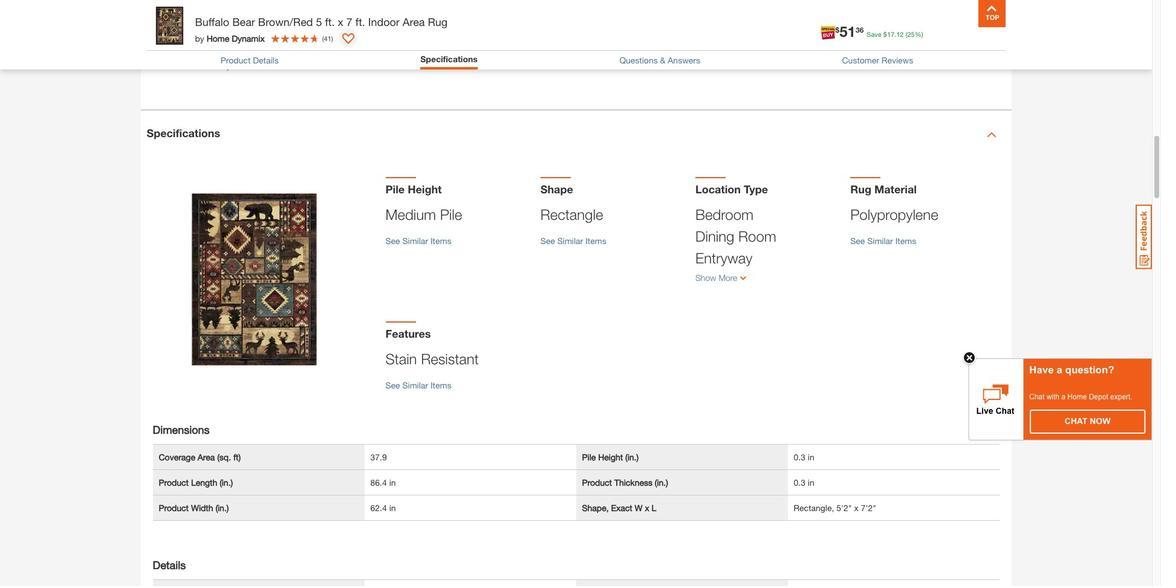 Task type: vqa. For each thing, say whether or not it's contained in the screenshot.
this
no



Task type: describe. For each thing, give the bounding box(es) containing it.
bear
[[232, 15, 255, 28]]

accurate
[[479, 0, 512, 4]]

$ inside $ 51 36
[[836, 25, 840, 34]]

exact
[[374, 24, 395, 34]]

l
[[652, 503, 656, 513]]

items for stain resistant
[[431, 380, 451, 391]]

feedback link image
[[1136, 204, 1152, 270]]

rectangle, 5'2" x 7'2"
[[794, 503, 876, 513]]

coverage area (sq. ft)
[[159, 452, 241, 463]]

1 horizontal spatial and
[[381, 39, 396, 49]]

medium
[[386, 206, 436, 223]]

pile for pile height (in.)
[[582, 452, 596, 463]]

product for product width (in.)
[[159, 503, 189, 513]]

but
[[454, 24, 466, 34]]

items for medium pile
[[431, 236, 451, 246]]

0.3 in for product thickness (in.)
[[794, 478, 815, 488]]

items for polypropylene
[[896, 236, 916, 246]]

similar for polypropylene
[[867, 236, 893, 246]]

0 horizontal spatial to
[[288, 24, 296, 34]]

size
[[398, 39, 413, 49]]

51
[[840, 23, 856, 40]]

polypropylene
[[851, 206, 938, 223]]

product
[[318, 0, 348, 4]]

features
[[386, 327, 431, 340]]

ft)
[[233, 452, 241, 463]]

dynamix
[[232, 33, 265, 43]]

published
[[587, 9, 624, 19]]

(in.) for product width (in.)
[[216, 503, 229, 513]]

chat now link
[[1031, 410, 1145, 433]]

7'2"
[[861, 503, 876, 513]]

1 horizontal spatial vary
[[391, 9, 407, 19]]

(sq.
[[217, 452, 231, 463]]

dimensions
[[350, 0, 393, 4]]

shape
[[541, 183, 573, 196]]

questions
[[620, 55, 658, 65]]

by
[[195, 33, 204, 43]]

depot
[[1089, 393, 1108, 401]]

7
[[346, 15, 353, 28]]

&
[[660, 55, 666, 65]]

length
[[191, 478, 217, 488]]

12
[[896, 30, 904, 38]]

chat with a home depot expert.
[[1029, 393, 1133, 401]]

digital
[[247, 0, 270, 4]]

patterns
[[207, 39, 238, 49]]

more
[[719, 273, 737, 283]]

2 as from the left
[[515, 0, 523, 4]]

1 horizontal spatial our
[[408, 0, 420, 4]]

product for product details
[[221, 55, 251, 65]]

variation
[[579, 24, 612, 34]]

0 horizontal spatial and
[[302, 0, 316, 4]]

2 horizontal spatial x
[[854, 503, 859, 513]]

differences
[[180, 9, 221, 19]]

product details
[[221, 55, 279, 65]]

expert.
[[1110, 393, 1133, 401]]

save $ 17 . 12 ( 25 %)
[[867, 30, 923, 38]]

height for pile height
[[408, 183, 442, 196]]

the
[[573, 9, 585, 19]]

1 horizontal spatial some
[[556, 24, 577, 34]]

rectangle
[[541, 206, 603, 223]]

1 horizontal spatial x
[[645, 503, 649, 513]]

product image
[[165, 191, 343, 369]]

0.3 in for pile height (in.)
[[794, 452, 815, 463]]

chat
[[1065, 416, 1088, 426]]

product length (in.)
[[159, 478, 233, 488]]

0 horizontal spatial some
[[309, 9, 330, 19]]

see similar items for polypropylene
[[851, 236, 916, 246]]

dining
[[696, 228, 735, 245]]

0 horizontal spatial rug
[[428, 15, 448, 28]]

0 vertical spatial to
[[580, 0, 587, 4]]

with inside please note: the digital images and product dimensions on our website are as accurate as possible. due to differences in computer monitors, some rug colors may vary slightly. lengths and widths may vary from the published dimensions. we do our best to provide you with an exact measurement, but please be advised that some variation exists. patterns may vary slightly according to shape and size selected.
[[345, 24, 360, 34]]

return
[[180, 60, 205, 71]]

from
[[553, 9, 570, 19]]

see for polypropylene
[[851, 236, 865, 246]]

in inside please note: the digital images and product dimensions on our website are as accurate as possible. due to differences in computer monitors, some rug colors may vary slightly. lengths and widths may vary from the published dimensions. we do our best to provide you with an exact measurement, but please be advised that some variation exists. patterns may vary slightly according to shape and size selected.
[[224, 9, 230, 19]]

1 vertical spatial specifications
[[147, 126, 220, 140]]

0.3 for pile height (in.)
[[794, 452, 806, 463]]

monitors,
[[272, 9, 307, 19]]

height for pile height (in.)
[[598, 452, 623, 463]]

see for rectangle
[[541, 236, 555, 246]]

questions & answers
[[620, 55, 700, 65]]

buffalo
[[195, 15, 229, 28]]

(in.) for product thickness (in.)
[[655, 478, 668, 488]]

rug material
[[851, 183, 917, 196]]

similar for stain resistant
[[402, 380, 428, 391]]

1 as from the left
[[468, 0, 477, 4]]

width
[[191, 503, 213, 513]]

product for product thickness (in.)
[[582, 478, 612, 488]]

selected.
[[415, 39, 449, 49]]

caret image
[[987, 130, 996, 140]]

1 vertical spatial with
[[1047, 393, 1060, 401]]

indoor
[[368, 15, 400, 28]]

1 horizontal spatial (
[[906, 30, 907, 38]]

see for stain resistant
[[386, 380, 400, 391]]

1 horizontal spatial area
[[403, 15, 425, 28]]

0 horizontal spatial x
[[338, 15, 343, 28]]

rectangle,
[[794, 503, 834, 513]]

an
[[363, 24, 372, 34]]

0 horizontal spatial may
[[241, 39, 257, 49]]

%)
[[915, 30, 923, 38]]

stain resistant
[[386, 351, 479, 368]]

please
[[180, 0, 205, 4]]

have
[[1029, 364, 1054, 376]]

5'2"
[[837, 503, 852, 513]]

rug
[[333, 9, 345, 19]]

41
[[324, 34, 331, 42]]

type
[[744, 183, 768, 196]]

that
[[539, 24, 554, 34]]

resistant
[[421, 351, 479, 368]]

possible.
[[526, 0, 560, 4]]

you
[[328, 24, 342, 34]]

(in.) for pile height (in.)
[[625, 452, 639, 463]]

see for medium pile
[[386, 236, 400, 246]]

5
[[316, 15, 322, 28]]

37.9
[[370, 452, 387, 463]]

now
[[1090, 416, 1111, 426]]

pile height
[[386, 183, 442, 196]]

do
[[242, 24, 252, 34]]

reviews
[[882, 55, 913, 65]]

0 horizontal spatial (
[[322, 34, 324, 42]]

save
[[867, 30, 882, 38]]

bedroom dining room entryway show more
[[696, 206, 776, 283]]

see similar items for stain resistant
[[386, 380, 451, 391]]



Task type: locate. For each thing, give the bounding box(es) containing it.
colors
[[347, 9, 371, 19]]

0 vertical spatial rug
[[428, 15, 448, 28]]

1 horizontal spatial pile
[[440, 206, 462, 223]]

1 horizontal spatial to
[[346, 39, 354, 49]]

the
[[230, 0, 245, 4]]

x left l
[[645, 503, 649, 513]]

product
[[221, 55, 251, 65], [159, 478, 189, 488], [582, 478, 612, 488], [159, 503, 189, 513]]

items down stain resistant
[[431, 380, 451, 391]]

0 vertical spatial 0.3 in
[[794, 452, 815, 463]]

1 0.3 from the top
[[794, 452, 806, 463]]

0 vertical spatial specifications
[[420, 54, 478, 64]]

1 horizontal spatial $
[[884, 30, 887, 38]]

lengths
[[440, 9, 470, 19]]

pile up product thickness (in.)
[[582, 452, 596, 463]]

1 vertical spatial to
[[288, 24, 296, 34]]

room
[[739, 228, 776, 245]]

2 ft. from the left
[[356, 15, 365, 28]]

items down polypropylene
[[896, 236, 916, 246]]

product down the coverage
[[159, 478, 189, 488]]

website
[[422, 0, 452, 4]]

our right the on on the left top of the page
[[408, 0, 420, 4]]

brown/red
[[258, 15, 313, 28]]

0 horizontal spatial $
[[836, 25, 840, 34]]

similar down the stain
[[402, 380, 428, 391]]

1 horizontal spatial height
[[598, 452, 623, 463]]

product for product length (in.)
[[159, 478, 189, 488]]

please note: the digital images and product dimensions on our website are as accurate as possible. due to differences in computer monitors, some rug colors may vary slightly. lengths and widths may vary from the published dimensions. we do our best to provide you with an exact measurement, but please be advised that some variation exists. patterns may vary slightly according to shape and size selected.
[[180, 0, 624, 49]]

product thickness (in.)
[[582, 478, 668, 488]]

be
[[495, 24, 505, 34]]

see down the stain
[[386, 380, 400, 391]]

shape,
[[582, 503, 609, 513]]

see down polypropylene
[[851, 236, 865, 246]]

)
[[331, 34, 333, 42]]

1 vertical spatial 0.3 in
[[794, 478, 815, 488]]

on
[[396, 0, 405, 4]]

2 vertical spatial pile
[[582, 452, 596, 463]]

exact
[[611, 503, 632, 513]]

may down dimensions
[[373, 9, 389, 19]]

0 vertical spatial our
[[408, 0, 420, 4]]

measurement,
[[397, 24, 451, 34]]

$
[[836, 25, 840, 34], [884, 30, 887, 38]]

(in.) right length
[[220, 478, 233, 488]]

by home dynamix
[[195, 33, 265, 43]]

0 horizontal spatial height
[[408, 183, 442, 196]]

.
[[895, 30, 896, 38]]

in
[[224, 9, 230, 19], [808, 452, 815, 463], [389, 478, 396, 488], [808, 478, 815, 488], [389, 503, 396, 513]]

1 horizontal spatial details
[[253, 55, 279, 65]]

home down buffalo
[[207, 33, 229, 43]]

see similar items down rectangle
[[541, 236, 606, 246]]

vary
[[391, 9, 407, 19], [535, 9, 551, 19], [259, 39, 275, 49]]

to left shape
[[346, 39, 354, 49]]

w
[[635, 503, 643, 513]]

0 horizontal spatial ft.
[[325, 15, 335, 28]]

and up 'monitors,'
[[302, 0, 316, 4]]

1 vertical spatial pile
[[440, 206, 462, 223]]

a right the chat
[[1062, 393, 1066, 401]]

may
[[373, 9, 389, 19], [517, 9, 533, 19], [241, 39, 257, 49]]

as right are
[[468, 0, 477, 4]]

ft.
[[325, 15, 335, 28], [356, 15, 365, 28]]

show more button
[[696, 269, 838, 291]]

86.4
[[370, 478, 387, 488]]

0 horizontal spatial details
[[153, 559, 186, 572]]

0 vertical spatial some
[[309, 9, 330, 19]]

see similar items for medium pile
[[386, 236, 451, 246]]

2 0.3 from the top
[[794, 478, 806, 488]]

customer reviews button
[[842, 55, 913, 65], [842, 55, 913, 65]]

(in.) right width
[[216, 503, 229, 513]]

specifications button
[[420, 54, 478, 67], [420, 54, 478, 64], [141, 111, 1012, 159]]

0 horizontal spatial pile
[[386, 183, 405, 196]]

customer reviews
[[842, 55, 913, 65]]

0 vertical spatial 0.3
[[794, 452, 806, 463]]

1 vertical spatial our
[[254, 24, 267, 34]]

vary down possible.
[[535, 9, 551, 19]]

with left an
[[345, 24, 360, 34]]

our right do
[[254, 24, 267, 34]]

exists.
[[180, 39, 204, 49]]

0 vertical spatial a
[[1057, 364, 1063, 376]]

1 horizontal spatial as
[[515, 0, 523, 4]]

height up medium pile at the top left
[[408, 183, 442, 196]]

pile for pile height
[[386, 183, 405, 196]]

due
[[562, 0, 577, 4]]

similar for rectangle
[[557, 236, 583, 246]]

2 horizontal spatial to
[[580, 0, 587, 4]]

may up advised
[[517, 9, 533, 19]]

see similar items
[[386, 236, 451, 246], [541, 236, 606, 246], [851, 236, 916, 246], [386, 380, 451, 391]]

0 vertical spatial with
[[345, 24, 360, 34]]

product down patterns
[[221, 55, 251, 65]]

location type
[[696, 183, 768, 196]]

( left )
[[322, 34, 324, 42]]

some
[[309, 9, 330, 19], [556, 24, 577, 34]]

1 vertical spatial area
[[198, 452, 215, 463]]

1 vertical spatial home
[[1068, 393, 1087, 401]]

home
[[207, 33, 229, 43], [1068, 393, 1087, 401]]

area left (sq.
[[198, 452, 215, 463]]

2 horizontal spatial vary
[[535, 9, 551, 19]]

customer
[[842, 55, 879, 65]]

area
[[403, 15, 425, 28], [198, 452, 215, 463]]

1 vertical spatial a
[[1062, 393, 1066, 401]]

vary down best
[[259, 39, 275, 49]]

1 vertical spatial rug
[[851, 183, 871, 196]]

0 vertical spatial and
[[302, 0, 316, 4]]

rug left material
[[851, 183, 871, 196]]

policy
[[208, 60, 231, 71]]

1 horizontal spatial ft.
[[356, 15, 365, 28]]

rug
[[428, 15, 448, 28], [851, 183, 871, 196]]

2 horizontal spatial may
[[517, 9, 533, 19]]

some down from
[[556, 24, 577, 34]]

0 horizontal spatial area
[[198, 452, 215, 463]]

0 horizontal spatial as
[[468, 0, 477, 4]]

0 vertical spatial home
[[207, 33, 229, 43]]

1 horizontal spatial rug
[[851, 183, 871, 196]]

home left depot
[[1068, 393, 1087, 401]]

with right the chat
[[1047, 393, 1060, 401]]

product up shape,
[[582, 478, 612, 488]]

1 ft. from the left
[[325, 15, 335, 28]]

chat now
[[1065, 416, 1111, 426]]

answers
[[668, 55, 700, 65]]

0 vertical spatial pile
[[386, 183, 405, 196]]

some up "provide"
[[309, 9, 330, 19]]

area down the on on the left top of the page
[[403, 15, 425, 28]]

17
[[887, 30, 895, 38]]

material
[[874, 183, 917, 196]]

note:
[[208, 0, 228, 4]]

buffalo bear brown/red 5 ft. x 7 ft. indoor area rug
[[195, 15, 448, 28]]

a
[[1057, 364, 1063, 376], [1062, 393, 1066, 401]]

product image image
[[150, 6, 189, 45]]

2 vertical spatial to
[[346, 39, 354, 49]]

are
[[454, 0, 466, 4]]

vary down the on on the left top of the page
[[391, 9, 407, 19]]

ft. right 5
[[325, 15, 335, 28]]

a right have
[[1057, 364, 1063, 376]]

1 vertical spatial 0.3
[[794, 478, 806, 488]]

pile right medium
[[440, 206, 462, 223]]

location
[[696, 183, 741, 196]]

0.3 for product thickness (in.)
[[794, 478, 806, 488]]

see down medium
[[386, 236, 400, 246]]

product left width
[[159, 503, 189, 513]]

details
[[253, 55, 279, 65], [153, 559, 186, 572]]

items down rectangle
[[586, 236, 606, 246]]

1 0.3 in from the top
[[794, 452, 815, 463]]

chat
[[1029, 393, 1045, 401]]

0 horizontal spatial with
[[345, 24, 360, 34]]

0 horizontal spatial specifications
[[147, 126, 220, 140]]

0 vertical spatial details
[[253, 55, 279, 65]]

1 vertical spatial details
[[153, 559, 186, 572]]

1 horizontal spatial with
[[1047, 393, 1060, 401]]

see similar items down polypropylene
[[851, 236, 916, 246]]

items for rectangle
[[586, 236, 606, 246]]

62.4 in
[[370, 503, 396, 513]]

x
[[338, 15, 343, 28], [645, 503, 649, 513], [854, 503, 859, 513]]

similar down medium
[[402, 236, 428, 246]]

see down rectangle
[[541, 236, 555, 246]]

items down medium pile at the top left
[[431, 236, 451, 246]]

specifications
[[420, 54, 478, 64], [147, 126, 220, 140]]

stain
[[386, 351, 417, 368]]

1 vertical spatial and
[[473, 9, 487, 19]]

and down "exact"
[[381, 39, 396, 49]]

medium pile
[[386, 206, 462, 223]]

similar down polypropylene
[[867, 236, 893, 246]]

0 horizontal spatial home
[[207, 33, 229, 43]]

x left '7'
[[338, 15, 343, 28]]

1 vertical spatial some
[[556, 24, 577, 34]]

similar for medium pile
[[402, 236, 428, 246]]

ft. right '7'
[[356, 15, 365, 28]]

2 0.3 in from the top
[[794, 478, 815, 488]]

( right '12'
[[906, 30, 907, 38]]

please
[[468, 24, 493, 34]]

to up 'the'
[[580, 0, 587, 4]]

$ left 36 on the right top
[[836, 25, 840, 34]]

25
[[907, 30, 915, 38]]

we
[[228, 24, 240, 34]]

height up product thickness (in.)
[[598, 452, 623, 463]]

0 horizontal spatial vary
[[259, 39, 275, 49]]

(in.) up l
[[655, 478, 668, 488]]

pile up medium
[[386, 183, 405, 196]]

(in.) up thickness
[[625, 452, 639, 463]]

may down do
[[241, 39, 257, 49]]

pile
[[386, 183, 405, 196], [440, 206, 462, 223], [582, 452, 596, 463]]

see similar items for rectangle
[[541, 236, 606, 246]]

0 horizontal spatial our
[[254, 24, 267, 34]]

see similar items down stain resistant
[[386, 380, 451, 391]]

(
[[906, 30, 907, 38], [322, 34, 324, 42]]

widths
[[489, 9, 514, 19]]

shape
[[356, 39, 379, 49]]

items
[[431, 236, 451, 246], [586, 236, 606, 246], [896, 236, 916, 246], [431, 380, 451, 391]]

0 vertical spatial height
[[408, 183, 442, 196]]

entryway
[[696, 250, 753, 267]]

question?
[[1065, 364, 1115, 376]]

2 vertical spatial and
[[381, 39, 396, 49]]

0 vertical spatial area
[[403, 15, 425, 28]]

advised
[[507, 24, 537, 34]]

x right 5'2"
[[854, 503, 859, 513]]

see similar items down medium pile at the top left
[[386, 236, 451, 246]]

and
[[302, 0, 316, 4], [473, 9, 487, 19], [381, 39, 396, 49]]

top button
[[978, 0, 1005, 27]]

(in.) for product length (in.)
[[220, 478, 233, 488]]

as right accurate
[[515, 0, 523, 4]]

as
[[468, 0, 477, 4], [515, 0, 523, 4]]

1 vertical spatial height
[[598, 452, 623, 463]]

1 horizontal spatial specifications
[[420, 54, 478, 64]]

$ 51 36
[[836, 23, 864, 40]]

bedroom
[[696, 206, 754, 223]]

1 horizontal spatial home
[[1068, 393, 1087, 401]]

1 horizontal spatial may
[[373, 9, 389, 19]]

and up please
[[473, 9, 487, 19]]

display image
[[342, 33, 354, 45]]

0.3 in
[[794, 452, 815, 463], [794, 478, 815, 488]]

shape, exact w x l
[[582, 503, 656, 513]]

36
[[856, 25, 864, 34]]

2 horizontal spatial and
[[473, 9, 487, 19]]

rug down website
[[428, 15, 448, 28]]

2 horizontal spatial pile
[[582, 452, 596, 463]]

to right best
[[288, 24, 296, 34]]

$ left .
[[884, 30, 887, 38]]

similar down rectangle
[[557, 236, 583, 246]]



